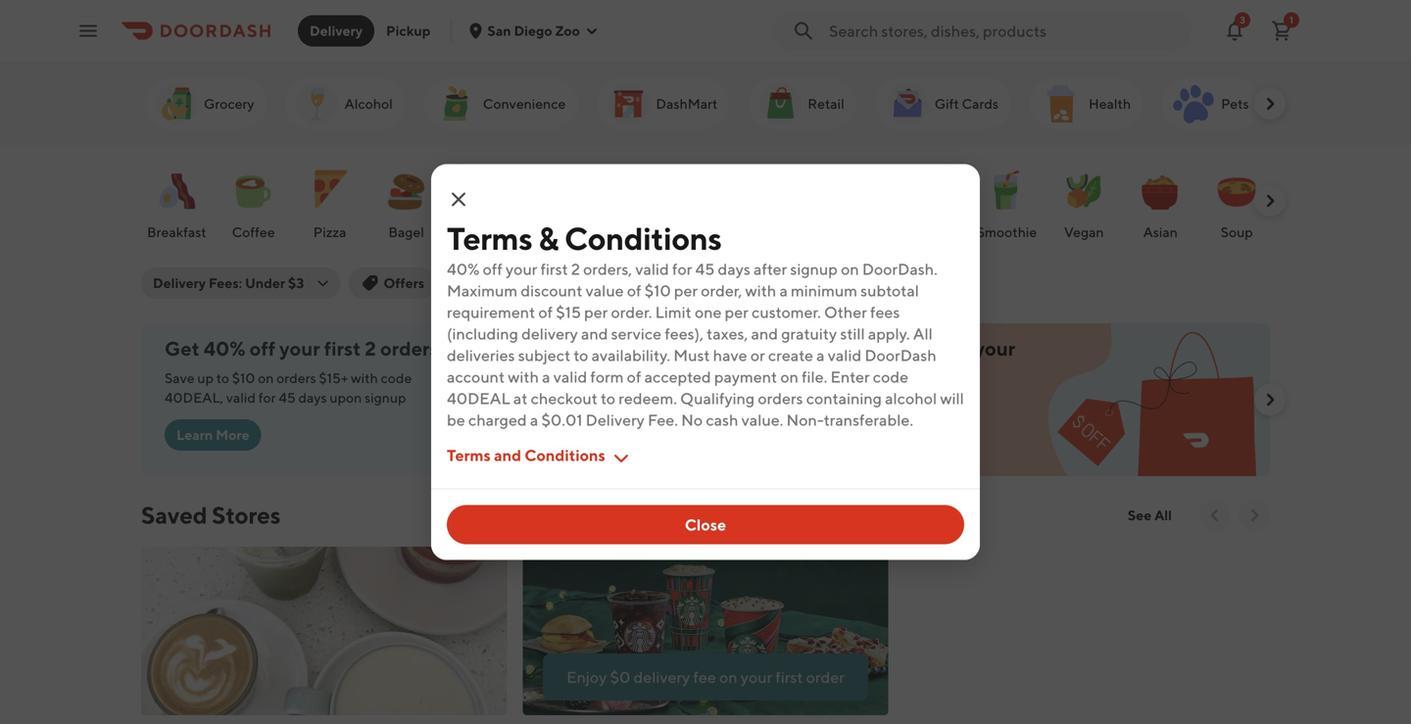 Task type: describe. For each thing, give the bounding box(es) containing it.
service
[[611, 324, 662, 343]]

san diego zoo
[[487, 23, 580, 39]]

on left order
[[719, 668, 738, 686]]

a inside enjoy a $0 delivery fee on your first order. $5 subtotal minimum required.
[[793, 337, 803, 360]]

(including
[[447, 324, 518, 343]]

enjoy a $0 delivery fee on your first order. $5 subtotal minimum required.
[[737, 337, 1015, 410]]

subject
[[518, 346, 571, 365]]

grocery link
[[145, 78, 266, 129]]

enjoy for $0
[[567, 668, 607, 686]]

first inside get 40% off your first 2 orders save up to $10 on orders $15+ with code 40deal, valid for 45 days upon signup
[[324, 337, 361, 360]]

get 40% off your first 2 orders save up to $10 on orders $15+ with code 40deal, valid for 45 days upon signup
[[165, 337, 439, 406]]

first left order
[[776, 668, 803, 686]]

0 horizontal spatial pickup
[[386, 23, 431, 39]]

previous button of carousel image
[[1205, 506, 1225, 525]]

offers button
[[348, 268, 436, 299]]

after
[[754, 260, 787, 278]]

over 4.5 button
[[520, 268, 642, 299]]

1
[[1290, 14, 1294, 25]]

san
[[487, 23, 511, 39]]

containing
[[806, 389, 882, 408]]

days inside get 40% off your first 2 orders save up to $10 on orders $15+ with code 40deal, valid for 45 days upon signup
[[298, 390, 327, 406]]

terms & conditions dialog
[[431, 164, 980, 560]]

0 vertical spatial orders
[[380, 337, 439, 360]]

code inside get 40% off your first 2 orders save up to $10 on orders $15+ with code 40deal, valid for 45 days upon signup
[[381, 370, 412, 386]]

1 under from the left
[[245, 275, 285, 291]]

one
[[695, 303, 722, 321]]

$0.01
[[541, 411, 583, 429]]

see all
[[1128, 507, 1172, 523]]

zoo
[[555, 23, 580, 39]]

retail image
[[757, 80, 804, 127]]

still
[[840, 324, 865, 343]]

delivery inside enjoy a $0 delivery fee on your first order. $5 subtotal minimum required.
[[837, 337, 910, 360]]

learn more button
[[165, 419, 261, 451]]

see all link
[[1116, 500, 1184, 531]]

account
[[447, 367, 505, 386]]

charged
[[468, 411, 527, 429]]

gift cards
[[935, 96, 999, 112]]

alcohol
[[344, 96, 393, 112]]

transferable.
[[824, 411, 913, 429]]

2 horizontal spatial with
[[745, 281, 776, 300]]

conditions for terms and conditions
[[525, 446, 605, 465]]

subtotal inside enjoy a $0 delivery fee on your first order. $5 subtotal minimum required.
[[756, 393, 808, 410]]

code inside 40% off your first 2 orders, valid for 45 days after signup on doordash. maximum discount value of $10 per order, with a minimum subtotal requirement of $15 per order. limit one per customer. other fees (including delivery and service fees), taxes, and gratuity still apply. all deliveries subject to availability. must have or create a valid doordash account with a valid form of accepted payment on file. enter code 40deal at checkout to redeem. qualifying orders containing alcohol will be charged a $0.01 delivery fee. no cash value. non-transferable.
[[873, 367, 909, 386]]

or
[[751, 346, 765, 365]]

close
[[685, 515, 726, 534]]

terms & conditions
[[447, 220, 722, 257]]

retail link
[[749, 78, 856, 129]]

for inside get 40% off your first 2 orders save up to $10 on orders $15+ with code 40deal, valid for 45 days upon signup
[[258, 390, 276, 406]]

grocery image
[[153, 80, 200, 127]]

orders,
[[583, 260, 632, 278]]

30
[[705, 275, 723, 291]]

dashmart image
[[605, 80, 652, 127]]

under inside button
[[662, 275, 702, 291]]

vegan
[[1064, 224, 1104, 240]]

doordash.
[[862, 260, 938, 278]]

1 horizontal spatial delivery
[[634, 668, 690, 686]]

delivery for delivery
[[310, 23, 363, 39]]

more
[[216, 427, 249, 443]]

coffee
[[232, 224, 275, 240]]

on up other
[[841, 260, 859, 278]]

must
[[673, 346, 710, 365]]

gift cards link
[[876, 78, 1010, 129]]

checkout
[[531, 389, 598, 408]]

grocery
[[204, 96, 254, 112]]

your inside get 40% off your first 2 orders save up to $10 on orders $15+ with code 40deal, valid for 45 days upon signup
[[279, 337, 320, 360]]

form
[[590, 367, 624, 386]]

alcohol
[[885, 389, 937, 408]]

signup inside get 40% off your first 2 orders save up to $10 on orders $15+ with code 40deal, valid for 45 days upon signup
[[365, 390, 406, 406]]

signup inside 40% off your first 2 orders, valid for 45 days after signup on doordash. maximum discount value of $10 per order, with a minimum subtotal requirement of $15 per order. limit one per customer. other fees (including delivery and service fees), taxes, and gratuity still apply. all deliveries subject to availability. must have or create a valid doordash account with a valid form of accepted payment on file. enter code 40deal at checkout to redeem. qualifying orders containing alcohol will be charged a $0.01 delivery fee. no cash value. non-transferable.
[[790, 260, 838, 278]]

health
[[1089, 96, 1131, 112]]

have
[[713, 346, 747, 365]]

san diego zoo button
[[468, 23, 600, 39]]

doordash
[[865, 346, 937, 365]]

close terms & conditions image
[[447, 188, 470, 211]]

0 horizontal spatial orders
[[277, 370, 316, 386]]

1 horizontal spatial and
[[581, 324, 608, 343]]

dashpass button
[[855, 268, 967, 299]]

1 items, open order cart image
[[1270, 19, 1294, 43]]

0 horizontal spatial fee
[[693, 668, 716, 686]]

$10 inside 40% off your first 2 orders, valid for 45 days after signup on doordash. maximum discount value of $10 per order, with a minimum subtotal requirement of $15 per order. limit one per customer. other fees (including delivery and service fees), taxes, and gratuity still apply. all deliveries subject to availability. must have or create a valid doordash account with a valid form of accepted payment on file. enter code 40deal at checkout to redeem. qualifying orders containing alcohol will be charged a $0.01 delivery fee. no cash value. non-transferable.
[[645, 281, 671, 300]]

enjoy $0 delivery fee on your first order
[[567, 668, 845, 686]]

valid inside get 40% off your first 2 orders save up to $10 on orders $15+ with code 40deal, valid for 45 days upon signup
[[226, 390, 256, 406]]

order. inside 40% off your first 2 orders, valid for 45 days after signup on doordash. maximum discount value of $10 per order, with a minimum subtotal requirement of $15 per order. limit one per customer. other fees (including delivery and service fees), taxes, and gratuity still apply. all deliveries subject to availability. must have or create a valid doordash account with a valid form of accepted payment on file. enter code 40deal at checkout to redeem. qualifying orders containing alcohol will be charged a $0.01 delivery fee. no cash value. non-transferable.
[[611, 303, 652, 321]]

delivery fees: under $3
[[153, 275, 304, 291]]

$3
[[288, 275, 304, 291]]

0 horizontal spatial $0
[[610, 668, 630, 686]]

limit
[[655, 303, 692, 321]]

2 horizontal spatial per
[[725, 303, 749, 321]]

food
[[482, 224, 515, 240]]

terms and conditions button
[[447, 446, 633, 473]]

first inside 40% off your first 2 orders, valid for 45 days after signup on doordash. maximum discount value of $10 per order, with a minimum subtotal requirement of $15 per order. limit one per customer. other fees (including delivery and service fees), taxes, and gratuity still apply. all deliveries subject to availability. must have or create a valid doordash account with a valid form of accepted payment on file. enter code 40deal at checkout to redeem. qualifying orders containing alcohol will be charged a $0.01 delivery fee. no cash value. non-transferable.
[[541, 260, 568, 278]]

40% off your first 2 orders, valid for 45 days after signup on doordash. maximum discount value of $10 per order, with a minimum subtotal requirement of $15 per order. limit one per customer. other fees (including delivery and service fees), taxes, and gratuity still apply. all deliveries subject to availability. must have or create a valid doordash account with a valid form of accepted payment on file. enter code 40deal at checkout to redeem. qualifying orders containing alcohol will be charged a $0.01 delivery fee. no cash value. non-transferable.
[[447, 260, 964, 429]]

up
[[197, 370, 214, 386]]

breakfast for breakfast burrito
[[609, 224, 668, 240]]

required.
[[871, 393, 928, 410]]

dashmart
[[656, 96, 718, 112]]

delivery button
[[298, 15, 374, 47]]

minimum inside enjoy a $0 delivery fee on your first order. $5 subtotal minimum required.
[[810, 393, 869, 410]]

days inside 40% off your first 2 orders, valid for 45 days after signup on doordash. maximum discount value of $10 per order, with a minimum subtotal requirement of $15 per order. limit one per customer. other fees (including delivery and service fees), taxes, and gratuity still apply. all deliveries subject to availability. must have or create a valid doordash account with a valid form of accepted payment on file. enter code 40deal at checkout to redeem. qualifying orders containing alcohol will be charged a $0.01 delivery fee. no cash value. non-transferable.
[[718, 260, 751, 278]]

price button
[[769, 268, 847, 299]]

saved stores link
[[141, 500, 281, 531]]

value.
[[741, 411, 783, 429]]

for inside 40% off your first 2 orders, valid for 45 days after signup on doordash. maximum discount value of $10 per order, with a minimum subtotal requirement of $15 per order. limit one per customer. other fees (including delivery and service fees), taxes, and gratuity still apply. all deliveries subject to availability. must have or create a valid doordash account with a valid form of accepted payment on file. enter code 40deal at checkout to redeem. qualifying orders containing alcohol will be charged a $0.01 delivery fee. no cash value. non-transferable.
[[672, 260, 692, 278]]

conditions for terms & conditions
[[565, 220, 722, 257]]

customer.
[[752, 303, 821, 321]]

fast food
[[453, 224, 515, 240]]

1 horizontal spatial per
[[674, 281, 698, 300]]

stores
[[212, 501, 281, 529]]

with inside get 40% off your first 2 orders save up to $10 on orders $15+ with code 40deal, valid for 45 days upon signup
[[351, 370, 378, 386]]

get
[[165, 337, 200, 360]]

and inside button
[[494, 446, 521, 465]]

cards
[[962, 96, 999, 112]]

mexican
[[535, 224, 588, 240]]

enter
[[831, 367, 870, 386]]

gift cards image
[[884, 80, 931, 127]]

notification bell image
[[1223, 19, 1247, 43]]

asian
[[1143, 224, 1178, 240]]

no
[[681, 411, 703, 429]]

0 vertical spatial to
[[574, 346, 588, 365]]

minimum inside 40% off your first 2 orders, valid for 45 days after signup on doordash. maximum discount value of $10 per order, with a minimum subtotal requirement of $15 per order. limit one per customer. other fees (including delivery and service fees), taxes, and gratuity still apply. all deliveries subject to availability. must have or create a valid doordash account with a valid form of accepted payment on file. enter code 40deal at checkout to redeem. qualifying orders containing alcohol will be charged a $0.01 delivery fee. no cash value. non-transferable.
[[791, 281, 857, 300]]

1 vertical spatial pickup
[[456, 275, 500, 291]]



Task type: locate. For each thing, give the bounding box(es) containing it.
fees:
[[209, 275, 242, 291]]

be
[[447, 411, 465, 429]]

on right up at left
[[258, 370, 274, 386]]

2 inside get 40% off your first 2 orders save up to $10 on orders $15+ with code 40deal, valid for 45 days upon signup
[[365, 337, 376, 360]]

$10
[[645, 281, 671, 300], [232, 370, 255, 386]]

breakfast for breakfast
[[147, 224, 206, 240]]

terms inside button
[[447, 446, 491, 465]]

first up $15+ at bottom
[[324, 337, 361, 360]]

orders
[[380, 337, 439, 360], [277, 370, 316, 386], [758, 389, 803, 408]]

of down availability.
[[627, 367, 641, 386]]

subtotal up the value.
[[756, 393, 808, 410]]

40%
[[447, 260, 480, 278], [204, 337, 245, 360]]

1 vertical spatial conditions
[[525, 446, 605, 465]]

0 horizontal spatial enjoy
[[567, 668, 607, 686]]

2 horizontal spatial to
[[601, 389, 616, 408]]

for up learn more button
[[258, 390, 276, 406]]

of right value
[[627, 281, 641, 300]]

all up the doordash
[[913, 324, 933, 343]]

orders left $15+ at bottom
[[277, 370, 316, 386]]

0 vertical spatial signup
[[790, 260, 838, 278]]

1 horizontal spatial pickup button
[[444, 268, 512, 299]]

1 breakfast from the left
[[147, 224, 206, 240]]

for left the '30'
[[672, 260, 692, 278]]

0 horizontal spatial $10
[[232, 370, 255, 386]]

1 horizontal spatial days
[[718, 260, 751, 278]]

1 button
[[1262, 11, 1301, 50]]

1 vertical spatial of
[[538, 303, 553, 321]]

on inside enjoy a $0 delivery fee on your first order. $5 subtotal minimum required.
[[947, 337, 971, 360]]

1 terms from the top
[[447, 220, 532, 257]]

next button of carousel image
[[1260, 94, 1280, 114], [1260, 191, 1280, 211], [1260, 390, 1280, 410], [1245, 506, 1264, 525]]

1 vertical spatial days
[[298, 390, 327, 406]]

breakfast burrito
[[609, 224, 714, 240]]

&
[[538, 220, 559, 257]]

delivery inside 40% off your first 2 orders, valid for 45 days after signup on doordash. maximum discount value of $10 per order, with a minimum subtotal requirement of $15 per order. limit one per customer. other fees (including delivery and service fees), taxes, and gratuity still apply. all deliveries subject to availability. must have or create a valid doordash account with a valid form of accepted payment on file. enter code 40deal at checkout to redeem. qualifying orders containing alcohol will be charged a $0.01 delivery fee. no cash value. non-transferable.
[[586, 411, 645, 429]]

valid up enter
[[828, 346, 862, 365]]

price
[[781, 275, 814, 291]]

fee inside enjoy a $0 delivery fee on your first order. $5 subtotal minimum required.
[[914, 337, 943, 360]]

and up the or
[[751, 324, 778, 343]]

$15
[[556, 303, 581, 321]]

enjoy
[[737, 337, 789, 360], [567, 668, 607, 686]]

0 vertical spatial subtotal
[[861, 281, 919, 300]]

on inside get 40% off your first 2 orders save up to $10 on orders $15+ with code 40deal, valid for 45 days upon signup
[[258, 370, 274, 386]]

with down after
[[745, 281, 776, 300]]

with up at
[[508, 367, 539, 386]]

1 horizontal spatial code
[[873, 367, 909, 386]]

0 horizontal spatial with
[[351, 370, 378, 386]]

0 horizontal spatial delivery
[[521, 324, 578, 343]]

valid up more at the bottom left of the page
[[226, 390, 256, 406]]

conditions down the $0.01
[[525, 446, 605, 465]]

$10 inside get 40% off your first 2 orders save up to $10 on orders $15+ with code 40deal, valid for 45 days upon signup
[[232, 370, 255, 386]]

enjoy inside enjoy a $0 delivery fee on your first order. $5 subtotal minimum required.
[[737, 337, 789, 360]]

order. up 'service'
[[611, 303, 652, 321]]

$10 up limit
[[645, 281, 671, 300]]

valid
[[635, 260, 669, 278], [828, 346, 862, 365], [553, 367, 587, 386], [226, 390, 256, 406]]

alcohol link
[[286, 78, 405, 129]]

2 horizontal spatial delivery
[[586, 411, 645, 429]]

delivery down redeem.
[[586, 411, 645, 429]]

terms
[[447, 220, 532, 257], [447, 446, 491, 465]]

0 vertical spatial pickup
[[386, 23, 431, 39]]

0 horizontal spatial order.
[[611, 303, 652, 321]]

1 vertical spatial order.
[[778, 361, 831, 384]]

subtotal
[[861, 281, 919, 300], [756, 393, 808, 410]]

gift
[[935, 96, 959, 112]]

1 vertical spatial for
[[258, 390, 276, 406]]

1 vertical spatial enjoy
[[567, 668, 607, 686]]

first
[[541, 260, 568, 278], [324, 337, 361, 360], [737, 361, 774, 384], [776, 668, 803, 686]]

terms for terms and conditions
[[447, 446, 491, 465]]

and down charged
[[494, 446, 521, 465]]

40deal,
[[165, 390, 223, 406]]

1 horizontal spatial 40%
[[447, 260, 480, 278]]

first up discount
[[541, 260, 568, 278]]

to right up at left
[[216, 370, 229, 386]]

2 breakfast from the left
[[609, 224, 668, 240]]

0 horizontal spatial signup
[[365, 390, 406, 406]]

breakfast up 'delivery fees: under $3'
[[147, 224, 206, 240]]

all inside see all link
[[1155, 507, 1172, 523]]

0 horizontal spatial subtotal
[[756, 393, 808, 410]]

0 horizontal spatial off
[[250, 337, 275, 360]]

2 horizontal spatial orders
[[758, 389, 803, 408]]

offers
[[384, 275, 424, 291]]

45 inside 40% off your first 2 orders, valid for 45 days after signup on doordash. maximum discount value of $10 per order, with a minimum subtotal requirement of $15 per order. limit one per customer. other fees (including delivery and service fees), taxes, and gratuity still apply. all deliveries subject to availability. must have or create a valid doordash account with a valid form of accepted payment on file. enter code 40deal at checkout to redeem. qualifying orders containing alcohol will be charged a $0.01 delivery fee. no cash value. non-transferable.
[[695, 260, 715, 278]]

1 horizontal spatial subtotal
[[861, 281, 919, 300]]

0 vertical spatial delivery
[[310, 23, 363, 39]]

on down create
[[780, 367, 799, 386]]

1 horizontal spatial delivery
[[310, 23, 363, 39]]

close button
[[447, 505, 964, 544]]

delivery up the alcohol link
[[310, 23, 363, 39]]

delivery inside delivery button
[[310, 23, 363, 39]]

delivery
[[521, 324, 578, 343], [837, 337, 910, 360], [634, 668, 690, 686]]

2 vertical spatial of
[[627, 367, 641, 386]]

your left order
[[741, 668, 772, 686]]

2 vertical spatial delivery
[[586, 411, 645, 429]]

0 vertical spatial minimum
[[791, 281, 857, 300]]

2 right over on the top left of the page
[[571, 260, 580, 278]]

40% inside get 40% off your first 2 orders save up to $10 on orders $15+ with code 40deal, valid for 45 days upon signup
[[204, 337, 245, 360]]

0 horizontal spatial 40%
[[204, 337, 245, 360]]

first inside enjoy a $0 delivery fee on your first order. $5 subtotal minimum required.
[[737, 361, 774, 384]]

0 vertical spatial 45
[[695, 260, 715, 278]]

1 vertical spatial $0
[[610, 668, 630, 686]]

pickup right delivery button
[[386, 23, 431, 39]]

off inside get 40% off your first 2 orders save up to $10 on orders $15+ with code 40deal, valid for 45 days upon signup
[[250, 337, 275, 360]]

and left 'service'
[[581, 324, 608, 343]]

$5
[[737, 393, 754, 410]]

days
[[718, 260, 751, 278], [298, 390, 327, 406]]

1 vertical spatial 40%
[[204, 337, 245, 360]]

your inside 40% off your first 2 orders, valid for 45 days after signup on doordash. maximum discount value of $10 per order, with a minimum subtotal requirement of $15 per order. limit one per customer. other fees (including delivery and service fees), taxes, and gratuity still apply. all deliveries subject to availability. must have or create a valid doordash account with a valid form of accepted payment on file. enter code 40deal at checkout to redeem. qualifying orders containing alcohol will be charged a $0.01 delivery fee. no cash value. non-transferable.
[[506, 260, 537, 278]]

on up "will"
[[947, 337, 971, 360]]

pickup button up "alcohol"
[[374, 15, 442, 47]]

health image
[[1038, 80, 1085, 127]]

0 horizontal spatial pickup button
[[374, 15, 442, 47]]

0 horizontal spatial 45
[[279, 390, 296, 406]]

to
[[574, 346, 588, 365], [216, 370, 229, 386], [601, 389, 616, 408]]

saved stores
[[141, 501, 281, 529]]

2 inside 40% off your first 2 orders, valid for 45 days after signup on doordash. maximum discount value of $10 per order, with a minimum subtotal requirement of $15 per order. limit one per customer. other fees (including delivery and service fees), taxes, and gratuity still apply. all deliveries subject to availability. must have or create a valid doordash account with a valid form of accepted payment on file. enter code 40deal at checkout to redeem. qualifying orders containing alcohol will be charged a $0.01 delivery fee. no cash value. non-transferable.
[[571, 260, 580, 278]]

1 horizontal spatial order.
[[778, 361, 831, 384]]

of down discount
[[538, 303, 553, 321]]

valid up the checkout
[[553, 367, 587, 386]]

orders up the value.
[[758, 389, 803, 408]]

2 vertical spatial orders
[[758, 389, 803, 408]]

0 vertical spatial terms
[[447, 220, 532, 257]]

burrito
[[671, 224, 714, 240]]

all right see
[[1155, 507, 1172, 523]]

per down value
[[584, 303, 608, 321]]

1 vertical spatial subtotal
[[756, 393, 808, 410]]

minimum down enter
[[810, 393, 869, 410]]

subtotal inside 40% off your first 2 orders, valid for 45 days after signup on doordash. maximum discount value of $10 per order, with a minimum subtotal requirement of $15 per order. limit one per customer. other fees (including delivery and service fees), taxes, and gratuity still apply. all deliveries subject to availability. must have or create a valid doordash account with a valid form of accepted payment on file. enter code 40deal at checkout to redeem. qualifying orders containing alcohol will be charged a $0.01 delivery fee. no cash value. non-transferable.
[[861, 281, 919, 300]]

delivery for delivery fees: under $3
[[153, 275, 206, 291]]

health link
[[1030, 78, 1143, 129]]

with
[[745, 281, 776, 300], [508, 367, 539, 386], [351, 370, 378, 386]]

1 vertical spatial off
[[250, 337, 275, 360]]

orders down offers
[[380, 337, 439, 360]]

your right the doordash
[[975, 337, 1015, 360]]

0 vertical spatial $10
[[645, 281, 671, 300]]

1 vertical spatial 2
[[365, 337, 376, 360]]

$10 right up at left
[[232, 370, 255, 386]]

1 vertical spatial terms
[[447, 446, 491, 465]]

pickup button
[[374, 15, 442, 47], [444, 268, 512, 299]]

1 horizontal spatial $10
[[645, 281, 671, 300]]

off down 'delivery fees: under $3'
[[250, 337, 275, 360]]

terms down be
[[447, 446, 491, 465]]

45 left upon
[[279, 390, 296, 406]]

0 vertical spatial for
[[672, 260, 692, 278]]

pickup up requirement
[[456, 275, 500, 291]]

file.
[[802, 367, 827, 386]]

value
[[586, 281, 624, 300]]

2 vertical spatial to
[[601, 389, 616, 408]]

pickup button up requirement
[[444, 268, 512, 299]]

convenience image
[[432, 80, 479, 127]]

0 horizontal spatial under
[[245, 275, 285, 291]]

qualifying
[[680, 389, 755, 408]]

40% up up at left
[[204, 337, 245, 360]]

delivery left the fees: at the top left of the page
[[153, 275, 206, 291]]

0 horizontal spatial days
[[298, 390, 327, 406]]

4.5
[[566, 275, 587, 291]]

payment
[[714, 367, 777, 386]]

0 horizontal spatial all
[[913, 324, 933, 343]]

code down the doordash
[[873, 367, 909, 386]]

code right $15+ at bottom
[[381, 370, 412, 386]]

convenience
[[483, 96, 566, 112]]

0 horizontal spatial code
[[381, 370, 412, 386]]

1 vertical spatial signup
[[365, 390, 406, 406]]

order
[[806, 668, 845, 686]]

1 horizontal spatial signup
[[790, 260, 838, 278]]

1 vertical spatial pickup button
[[444, 268, 512, 299]]

0 horizontal spatial per
[[584, 303, 608, 321]]

requirement
[[447, 303, 535, 321]]

and
[[581, 324, 608, 343], [751, 324, 778, 343], [494, 446, 521, 465]]

alcohol image
[[294, 80, 341, 127]]

pets link
[[1162, 78, 1261, 129]]

diego
[[514, 23, 552, 39]]

0 vertical spatial days
[[718, 260, 751, 278]]

your up discount
[[506, 260, 537, 278]]

terms for terms & conditions
[[447, 220, 532, 257]]

0 horizontal spatial for
[[258, 390, 276, 406]]

0 horizontal spatial 2
[[365, 337, 376, 360]]

1 vertical spatial $10
[[232, 370, 255, 386]]

accepted
[[644, 367, 711, 386]]

0 vertical spatial enjoy
[[737, 337, 789, 360]]

maximum
[[447, 281, 518, 300]]

conditions up orders, in the left of the page
[[565, 220, 722, 257]]

1 vertical spatial orders
[[277, 370, 316, 386]]

create
[[768, 346, 813, 365]]

non-
[[787, 411, 824, 429]]

fast
[[453, 224, 480, 240]]

days down $15+ at bottom
[[298, 390, 327, 406]]

valid down "breakfast burrito"
[[635, 260, 669, 278]]

0 vertical spatial 2
[[571, 260, 580, 278]]

subtotal up fees
[[861, 281, 919, 300]]

0 horizontal spatial to
[[216, 370, 229, 386]]

on
[[841, 260, 859, 278], [947, 337, 971, 360], [780, 367, 799, 386], [258, 370, 274, 386], [719, 668, 738, 686]]

saved
[[141, 501, 207, 529]]

learn more
[[176, 427, 249, 443]]

2 terms from the top
[[447, 446, 491, 465]]

upon
[[330, 390, 362, 406]]

1 horizontal spatial for
[[672, 260, 692, 278]]

to down form
[[601, 389, 616, 408]]

under left '$3'
[[245, 275, 285, 291]]

1 vertical spatial fee
[[693, 668, 716, 686]]

0 horizontal spatial delivery
[[153, 275, 206, 291]]

1 horizontal spatial $0
[[807, 337, 833, 360]]

over 4.5
[[532, 275, 587, 291]]

breakfast
[[147, 224, 206, 240], [609, 224, 668, 240]]

conditions inside terms and conditions button
[[525, 446, 605, 465]]

apply.
[[868, 324, 910, 343]]

first up $5
[[737, 361, 774, 384]]

1 vertical spatial 45
[[279, 390, 296, 406]]

orders inside 40% off your first 2 orders, valid for 45 days after signup on doordash. maximum discount value of $10 per order, with a minimum subtotal requirement of $15 per order. limit one per customer. other fees (including delivery and service fees), taxes, and gratuity still apply. all deliveries subject to availability. must have or create a valid doordash account with a valid form of accepted payment on file. enter code 40deal at checkout to redeem. qualifying orders containing alcohol will be charged a $0.01 delivery fee. no cash value. non-transferable.
[[758, 389, 803, 408]]

1 vertical spatial delivery
[[153, 275, 206, 291]]

your inside enjoy a $0 delivery fee on your first order. $5 subtotal minimum required.
[[975, 337, 1015, 360]]

1 horizontal spatial under
[[662, 275, 702, 291]]

2 horizontal spatial and
[[751, 324, 778, 343]]

over
[[532, 275, 564, 291]]

off inside 40% off your first 2 orders, valid for 45 days after signup on doordash. maximum discount value of $10 per order, with a minimum subtotal requirement of $15 per order. limit one per customer. other fees (including delivery and service fees), taxes, and gratuity still apply. all deliveries subject to availability. must have or create a valid doordash account with a valid form of accepted payment on file. enter code 40deal at checkout to redeem. qualifying orders containing alcohol will be charged a $0.01 delivery fee. no cash value. non-transferable.
[[483, 260, 503, 278]]

1 horizontal spatial off
[[483, 260, 503, 278]]

0 vertical spatial pickup button
[[374, 15, 442, 47]]

fees),
[[665, 324, 704, 343]]

enjoy for a
[[737, 337, 789, 360]]

redeem.
[[619, 389, 677, 408]]

0 vertical spatial conditions
[[565, 220, 722, 257]]

under 30 min
[[662, 275, 750, 291]]

gratuity
[[781, 324, 837, 343]]

order. down gratuity
[[778, 361, 831, 384]]

1 vertical spatial to
[[216, 370, 229, 386]]

40% inside 40% off your first 2 orders, valid for 45 days after signup on doordash. maximum discount value of $10 per order, with a minimum subtotal requirement of $15 per order. limit one per customer. other fees (including delivery and service fees), taxes, and gratuity still apply. all deliveries subject to availability. must have or create a valid doordash account with a valid form of accepted payment on file. enter code 40deal at checkout to redeem. qualifying orders containing alcohol will be charged a $0.01 delivery fee. no cash value. non-transferable.
[[447, 260, 480, 278]]

40% up maximum
[[447, 260, 480, 278]]

see
[[1128, 507, 1152, 523]]

40deal
[[447, 389, 510, 408]]

2 down offers button
[[365, 337, 376, 360]]

1 vertical spatial minimum
[[810, 393, 869, 410]]

to inside get 40% off your first 2 orders save up to $10 on orders $15+ with code 40deal, valid for 45 days upon signup
[[216, 370, 229, 386]]

1 horizontal spatial with
[[508, 367, 539, 386]]

save
[[165, 370, 195, 386]]

1 vertical spatial all
[[1155, 507, 1172, 523]]

0 vertical spatial of
[[627, 281, 641, 300]]

cash
[[706, 411, 738, 429]]

2 horizontal spatial delivery
[[837, 337, 910, 360]]

1 horizontal spatial to
[[574, 346, 588, 365]]

1 horizontal spatial pickup
[[456, 275, 500, 291]]

other
[[824, 303, 867, 321]]

per up the taxes,
[[725, 303, 749, 321]]

fee.
[[648, 411, 678, 429]]

breakfast up orders, in the left of the page
[[609, 224, 668, 240]]

pets image
[[1170, 80, 1217, 127]]

order. inside enjoy a $0 delivery fee on your first order. $5 subtotal minimum required.
[[778, 361, 831, 384]]

terms down the close terms & conditions icon
[[447, 220, 532, 257]]

delivery inside 40% off your first 2 orders, valid for 45 days after signup on doordash. maximum discount value of $10 per order, with a minimum subtotal requirement of $15 per order. limit one per customer. other fees (including delivery and service fees), taxes, and gratuity still apply. all deliveries subject to availability. must have or create a valid doordash account with a valid form of accepted payment on file. enter code 40deal at checkout to redeem. qualifying orders containing alcohol will be charged a $0.01 delivery fee. no cash value. non-transferable.
[[521, 324, 578, 343]]

your up $15+ at bottom
[[279, 337, 320, 360]]

to right "subject"
[[574, 346, 588, 365]]

3
[[1240, 14, 1245, 25]]

$15+
[[319, 370, 348, 386]]

2 under from the left
[[662, 275, 702, 291]]

open menu image
[[76, 19, 100, 43]]

0 vertical spatial all
[[913, 324, 933, 343]]

0 vertical spatial 40%
[[447, 260, 480, 278]]

under up limit
[[662, 275, 702, 291]]

signup right after
[[790, 260, 838, 278]]

0 vertical spatial $0
[[807, 337, 833, 360]]

deliveries
[[447, 346, 515, 365]]

1 horizontal spatial enjoy
[[737, 337, 789, 360]]

signup right upon
[[365, 390, 406, 406]]

all inside 40% off your first 2 orders, valid for 45 days after signup on doordash. maximum discount value of $10 per order, with a minimum subtotal requirement of $15 per order. limit one per customer. other fees (including delivery and service fees), taxes, and gratuity still apply. all deliveries subject to availability. must have or create a valid doordash account with a valid form of accepted payment on file. enter code 40deal at checkout to redeem. qualifying orders containing alcohol will be charged a $0.01 delivery fee. no cash value. non-transferable.
[[913, 324, 933, 343]]

minimum up other
[[791, 281, 857, 300]]

1 horizontal spatial 45
[[695, 260, 715, 278]]

45 inside get 40% off your first 2 orders save up to $10 on orders $15+ with code 40deal, valid for 45 days upon signup
[[279, 390, 296, 406]]

0 vertical spatial off
[[483, 260, 503, 278]]

taxes,
[[707, 324, 748, 343]]

1 horizontal spatial breakfast
[[609, 224, 668, 240]]

with up upon
[[351, 370, 378, 386]]

pets
[[1221, 96, 1249, 112]]

0 vertical spatial fee
[[914, 337, 943, 360]]

45 up order,
[[695, 260, 715, 278]]

per up limit
[[674, 281, 698, 300]]

off up maximum
[[483, 260, 503, 278]]

0 horizontal spatial breakfast
[[147, 224, 206, 240]]

$0
[[807, 337, 833, 360], [610, 668, 630, 686]]

$0 inside enjoy a $0 delivery fee on your first order. $5 subtotal minimum required.
[[807, 337, 833, 360]]

days up order,
[[718, 260, 751, 278]]



Task type: vqa. For each thing, say whether or not it's contained in the screenshot.
for to the top
yes



